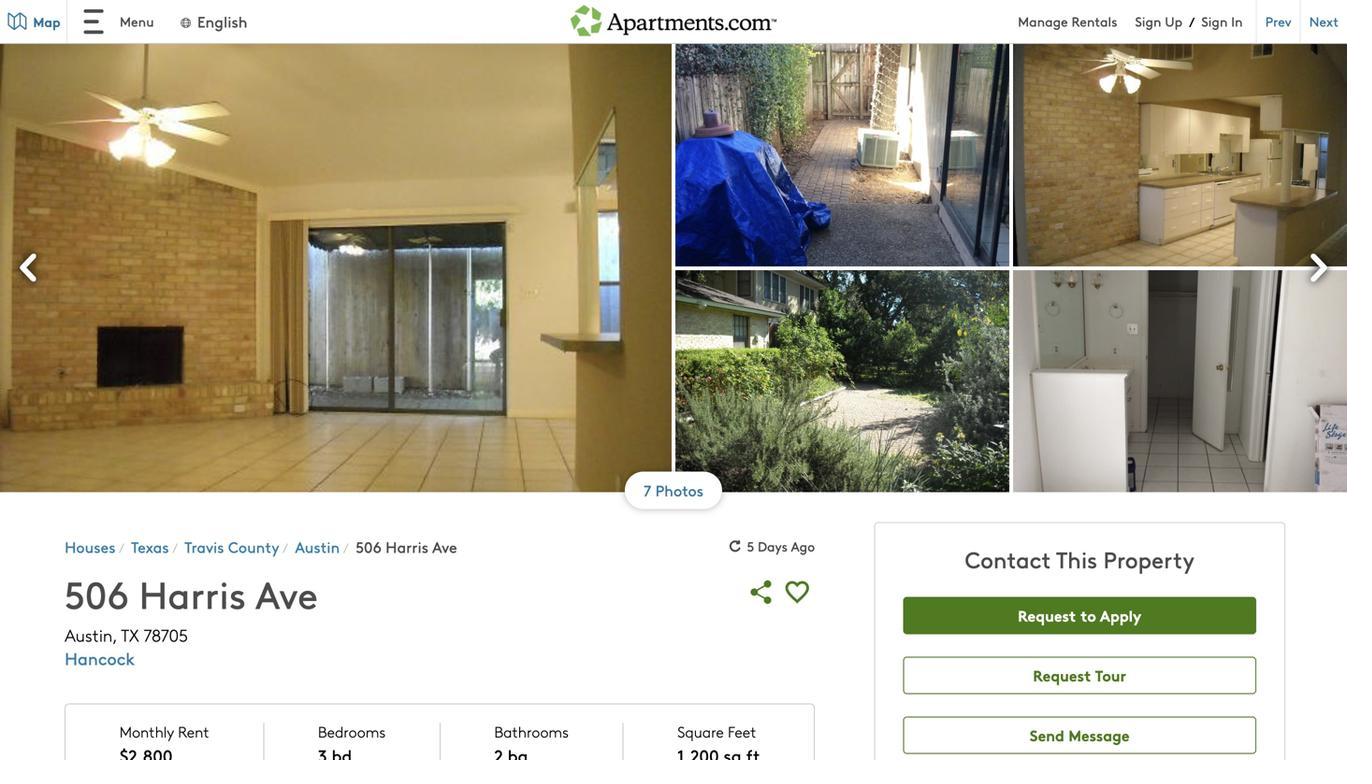 Task type: vqa. For each thing, say whether or not it's contained in the screenshot.
Area Guide
no



Task type: describe. For each thing, give the bounding box(es) containing it.
in
[[1232, 12, 1244, 30]]

travis county link
[[185, 537, 279, 558]]

bedrooms
[[318, 722, 386, 743]]

78705
[[143, 624, 188, 647]]

7 photos button
[[630, 480, 718, 501]]

sign up link
[[1136, 12, 1183, 30]]

this
[[1057, 544, 1098, 575]]

contact
[[966, 544, 1051, 575]]

rent
[[178, 722, 209, 743]]

contact this property
[[966, 544, 1195, 575]]

prev
[[1266, 12, 1292, 30]]

request to apply button
[[904, 598, 1257, 635]]

506 harris ave austin , tx 78705 hancock
[[65, 568, 318, 671]]

1 horizontal spatial austin
[[295, 537, 340, 558]]

send
[[1030, 725, 1065, 746]]

5
[[747, 538, 755, 556]]

austin link
[[295, 537, 340, 558]]

request tour
[[1034, 665, 1127, 687]]

request tour button
[[904, 658, 1257, 695]]

sign in link
[[1202, 12, 1244, 30]]

english
[[197, 11, 248, 32]]

to
[[1081, 605, 1097, 627]]

houses link
[[65, 537, 116, 558]]

manage
[[1018, 12, 1069, 30]]

map link
[[0, 0, 67, 43]]

share listing image
[[744, 575, 780, 611]]

ave for 506 harris ave
[[432, 537, 457, 558]]

request to apply
[[1019, 605, 1142, 627]]

harris for 506 harris ave austin , tx 78705 hancock
[[139, 568, 246, 620]]

rentals
[[1072, 12, 1118, 30]]

ave for 506 harris ave austin , tx 78705 hancock
[[256, 568, 318, 620]]

506 for 506 harris ave
[[356, 537, 382, 558]]

manage rentals sign up / sign in
[[1018, 12, 1244, 31]]

2 sign from the left
[[1202, 12, 1228, 30]]

apply
[[1101, 605, 1142, 627]]

county
[[228, 537, 279, 558]]

feet
[[728, 722, 757, 743]]

days
[[758, 538, 788, 556]]

english link
[[178, 11, 248, 32]]

monthly
[[120, 722, 174, 743]]

next
[[1310, 12, 1339, 30]]

send message button
[[904, 717, 1257, 755]]

travis county
[[185, 537, 279, 558]]

1 sign from the left
[[1136, 12, 1162, 30]]



Task type: locate. For each thing, give the bounding box(es) containing it.
5 days ago
[[747, 538, 815, 556]]

506 inside 506 harris ave austin , tx 78705 hancock
[[65, 568, 129, 620]]

travis
[[185, 537, 224, 558]]

0 vertical spatial austin
[[295, 537, 340, 558]]

request left to
[[1019, 605, 1077, 627]]

,
[[113, 624, 117, 647]]

harris
[[386, 537, 429, 558], [139, 568, 246, 620]]

1 vertical spatial harris
[[139, 568, 246, 620]]

hancock link
[[65, 647, 135, 671]]

square
[[678, 722, 724, 743]]

0 vertical spatial ave
[[432, 537, 457, 558]]

0 horizontal spatial 506
[[65, 568, 129, 620]]

texas
[[131, 537, 169, 558]]

506
[[356, 537, 382, 558], [65, 568, 129, 620]]

bathrooms
[[495, 722, 569, 743]]

1 horizontal spatial harris
[[386, 537, 429, 558]]

1 vertical spatial request
[[1034, 665, 1092, 687]]

sign left in
[[1202, 12, 1228, 30]]

austin inside 506 harris ave austin , tx 78705 hancock
[[65, 624, 113, 647]]

austin
[[295, 537, 340, 558], [65, 624, 113, 647]]

next link
[[1301, 0, 1348, 43]]

ave
[[432, 537, 457, 558], [256, 568, 318, 620]]

next image
[[1295, 246, 1340, 291]]

1 vertical spatial ave
[[256, 568, 318, 620]]

request for request to apply
[[1019, 605, 1077, 627]]

texas link
[[131, 537, 169, 558]]

harris down the travis in the left of the page
[[139, 568, 246, 620]]

houses
[[65, 537, 116, 558]]

apartments.com logo image
[[571, 0, 777, 36]]

manage rentals link
[[1018, 12, 1136, 30]]

506 right the austin link
[[356, 537, 382, 558]]

map
[[33, 12, 60, 31]]

photos
[[656, 480, 704, 501]]

0 horizontal spatial austin
[[65, 624, 113, 647]]

1 horizontal spatial ave
[[432, 537, 457, 558]]

tour
[[1096, 665, 1127, 687]]

hancock
[[65, 647, 135, 671]]

austin right county
[[295, 537, 340, 558]]

7 photos
[[644, 480, 704, 501]]

menu
[[120, 12, 154, 30]]

506 harris ave
[[356, 537, 457, 558]]

prev link
[[1257, 0, 1301, 43]]

harris for 506 harris ave
[[386, 537, 429, 558]]

1 horizontal spatial 506
[[356, 537, 382, 558]]

0 vertical spatial 506
[[356, 537, 382, 558]]

up
[[1166, 12, 1183, 30]]

7
[[644, 480, 652, 501]]

sign
[[1136, 12, 1162, 30], [1202, 12, 1228, 30]]

506 up ,
[[65, 568, 129, 620]]

0 vertical spatial request
[[1019, 605, 1077, 627]]

0 vertical spatial harris
[[386, 537, 429, 558]]

square feet
[[678, 722, 757, 743]]

austin left tx
[[65, 624, 113, 647]]

ago
[[791, 538, 815, 556]]

previous image
[[7, 246, 52, 291]]

harris right the austin link
[[386, 537, 429, 558]]

message
[[1069, 725, 1130, 746]]

1 horizontal spatial sign
[[1202, 12, 1228, 30]]

0 horizontal spatial ave
[[256, 568, 318, 620]]

request
[[1019, 605, 1077, 627], [1034, 665, 1092, 687]]

monthly rent
[[120, 722, 209, 743]]

property
[[1104, 544, 1195, 575]]

request for request tour
[[1034, 665, 1092, 687]]

0 horizontal spatial harris
[[139, 568, 246, 620]]

1 vertical spatial 506
[[65, 568, 129, 620]]

tx
[[121, 624, 139, 647]]

506 for 506 harris ave austin , tx 78705 hancock
[[65, 568, 129, 620]]

/
[[1190, 12, 1195, 31]]

ave inside 506 harris ave austin , tx 78705 hancock
[[256, 568, 318, 620]]

0 horizontal spatial sign
[[1136, 12, 1162, 30]]

1 vertical spatial austin
[[65, 624, 113, 647]]

sign left 'up'
[[1136, 12, 1162, 30]]

harris inside 506 harris ave austin , tx 78705 hancock
[[139, 568, 246, 620]]

menu button
[[67, 0, 169, 43]]

send message
[[1030, 725, 1130, 746]]

request left tour
[[1034, 665, 1092, 687]]



